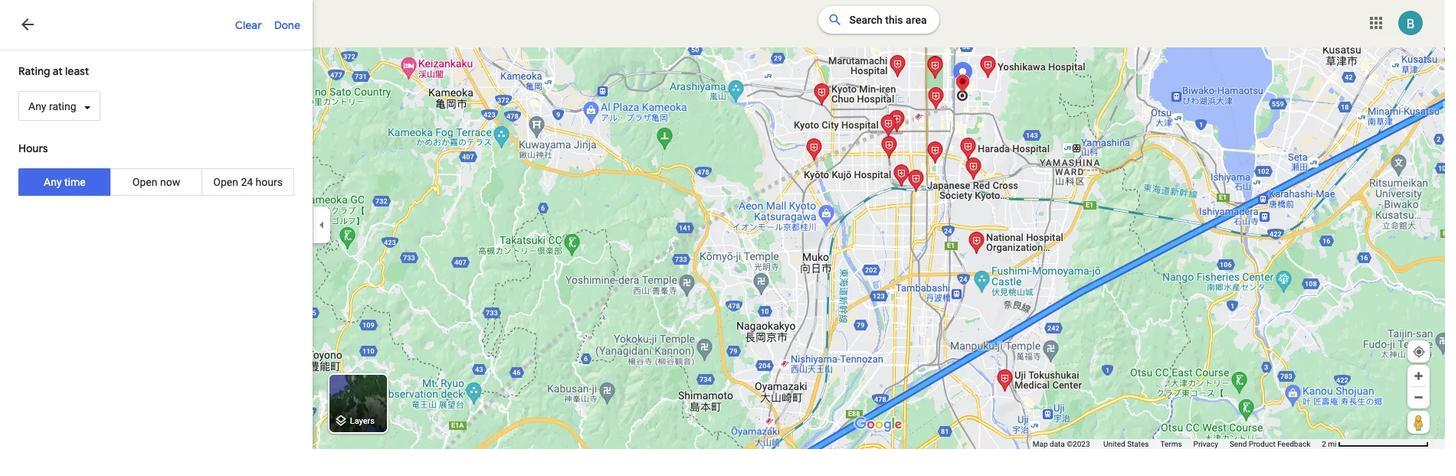 Task type: vqa. For each thing, say whether or not it's contained in the screenshot.
canopy inside CANOPY BY HILTON MINNEAPOLIS MILL DISTRICT
no



Task type: locate. For each thing, give the bounding box(es) containing it.
united states
[[1104, 441, 1149, 449]]

show street view coverage image
[[1408, 412, 1430, 435]]

map data ©2023
[[1033, 441, 1092, 449]]

states
[[1127, 441, 1149, 449]]

terms
[[1161, 441, 1182, 449]]

united states button
[[1104, 440, 1149, 450]]

main content
[[0, 0, 313, 450]]

clear button
[[235, 0, 274, 49]]

open 24 hours
[[213, 176, 283, 189]]

search
[[849, 14, 883, 26]]

open now
[[132, 176, 180, 189]]

2 open from the left
[[213, 176, 238, 189]]

0 vertical spatial any
[[28, 100, 46, 113]]

footer inside 'google maps' element
[[1033, 440, 1322, 450]]

privacy
[[1194, 441, 1218, 449]]

1 horizontal spatial open
[[213, 176, 238, 189]]

1 vertical spatial any
[[44, 176, 62, 189]]

footer containing map data ©2023
[[1033, 440, 1322, 450]]

any time
[[44, 176, 86, 189]]

send product feedback
[[1230, 441, 1311, 449]]

map
[[1033, 441, 1048, 449]]

mi
[[1328, 441, 1337, 449]]

open for open now
[[132, 176, 157, 189]]

search this area
[[849, 14, 927, 26]]

time
[[64, 176, 86, 189]]

hours group
[[0, 131, 313, 206]]

any for any time
[[44, 176, 62, 189]]

rating at least
[[18, 64, 89, 78]]

send
[[1230, 441, 1247, 449]]

open left 24
[[213, 176, 238, 189]]

any inside popup button
[[28, 100, 46, 113]]

any inside hours "group"
[[44, 176, 62, 189]]

now
[[160, 176, 180, 189]]

any left rating
[[28, 100, 46, 113]]

1 open from the left
[[132, 176, 157, 189]]

rating group
[[0, 54, 313, 131]]

footer
[[1033, 440, 1322, 450]]

open left now
[[132, 176, 157, 189]]

data
[[1050, 441, 1065, 449]]

at
[[53, 64, 63, 78]]

hours
[[256, 176, 283, 189]]

zoom out image
[[1413, 392, 1425, 404]]

option group containing any time
[[18, 169, 294, 196]]

main content containing clear
[[0, 0, 313, 450]]

open
[[132, 176, 157, 189], [213, 176, 238, 189]]

any left time
[[44, 176, 62, 189]]

any
[[28, 100, 46, 113], [44, 176, 62, 189]]

0 horizontal spatial open
[[132, 176, 157, 189]]

option group
[[18, 169, 294, 196]]

rating
[[49, 100, 76, 113]]

united
[[1104, 441, 1126, 449]]

rating
[[18, 64, 50, 78]]



Task type: describe. For each thing, give the bounding box(es) containing it.
2
[[1322, 441, 1326, 449]]

2 mi
[[1322, 441, 1337, 449]]

zoom in image
[[1413, 371, 1425, 382]]

back image
[[18, 15, 37, 34]]

24
[[241, 176, 253, 189]]

search this area button
[[819, 6, 939, 34]]

privacy button
[[1194, 440, 1218, 450]]

show your location image
[[1412, 346, 1426, 359]]

product
[[1249, 441, 1276, 449]]

any rating
[[28, 100, 76, 113]]

terms button
[[1161, 440, 1182, 450]]

send product feedback button
[[1230, 440, 1311, 450]]

done button
[[274, 0, 313, 49]]

layers
[[350, 417, 375, 427]]

option group inside hours "group"
[[18, 169, 294, 196]]

done
[[274, 18, 300, 32]]

clear
[[235, 18, 262, 32]]

2 mi button
[[1322, 441, 1429, 449]]

area
[[906, 14, 927, 26]]

least
[[65, 64, 89, 78]]

open for open 24 hours
[[213, 176, 238, 189]]

collapse side panel image
[[313, 216, 330, 233]]

this
[[885, 14, 903, 26]]

feedback
[[1278, 441, 1311, 449]]

google maps element
[[0, 0, 1445, 450]]

hours
[[18, 142, 48, 156]]

any rating button
[[18, 91, 100, 121]]

©2023
[[1067, 441, 1090, 449]]

any for any rating
[[28, 100, 46, 113]]



